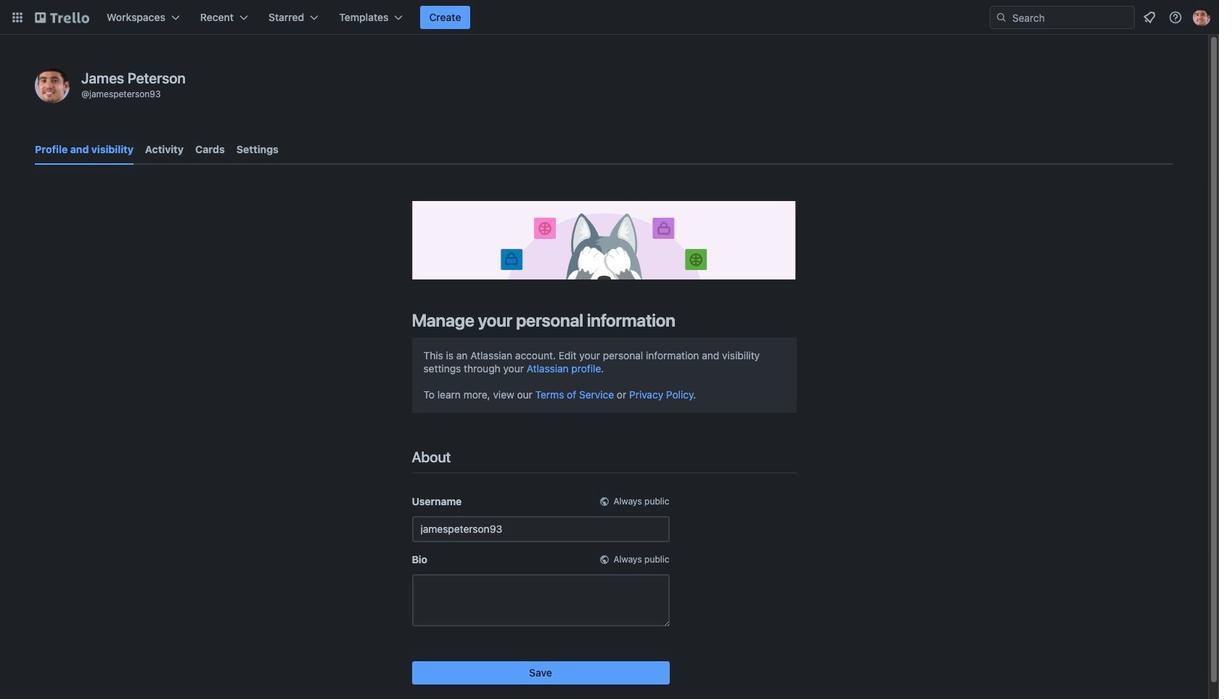 Task type: vqa. For each thing, say whether or not it's contained in the screenshot.
rightmost Greg Robinson (gregrobinson96) image
no



Task type: locate. For each thing, give the bounding box(es) containing it.
None text field
[[412, 574, 670, 626]]

Search field
[[990, 6, 1136, 29]]

open information menu image
[[1169, 10, 1183, 25]]

None text field
[[412, 516, 670, 542]]

james peterson (jamespeterson93) image
[[35, 68, 70, 103]]



Task type: describe. For each thing, give the bounding box(es) containing it.
0 notifications image
[[1141, 9, 1159, 26]]

search image
[[996, 12, 1008, 23]]

primary element
[[0, 0, 1220, 35]]

back to home image
[[35, 6, 89, 29]]

james peterson (jamespeterson93) image
[[1194, 9, 1211, 26]]



